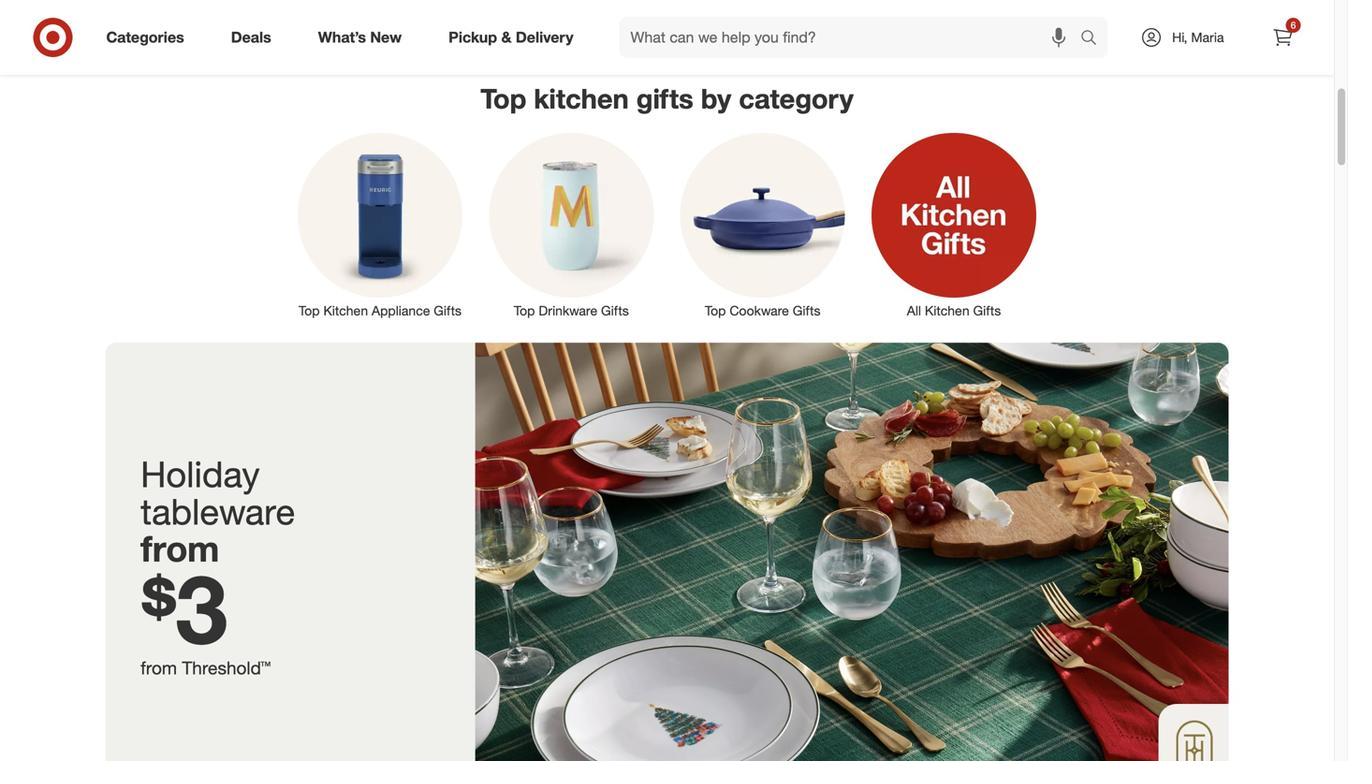 Task type: describe. For each thing, give the bounding box(es) containing it.
carousel region
[[105, 0, 1312, 67]]

6 link
[[1262, 17, 1304, 58]]

top kitchen gifts by category
[[480, 82, 854, 115]]

threshold
[[182, 657, 261, 679]]

what's new
[[318, 28, 402, 46]]

hi,
[[1172, 29, 1187, 45]]

3 add from the left
[[1011, 11, 1032, 25]]

by
[[701, 82, 731, 115]]

drinkware
[[539, 302, 597, 319]]

tableware
[[141, 489, 295, 533]]

top for top kitchen appliance gifts
[[299, 302, 320, 319]]

6
[[1291, 19, 1296, 31]]

2 add from the left
[[826, 11, 848, 25]]

category
[[739, 82, 854, 115]]

pickup & delivery link
[[433, 17, 597, 58]]

top kitchen appliance gifts link
[[284, 129, 476, 320]]

top for top cookware gifts
[[705, 302, 726, 319]]

3 cart from the left
[[1049, 11, 1071, 25]]

2 cart from the left
[[865, 11, 887, 25]]

3 add to cart from the left
[[1011, 11, 1071, 25]]

delivery
[[516, 28, 573, 46]]

gifts for top drinkware gifts
[[601, 302, 629, 319]]

2 from from the top
[[141, 657, 177, 679]]

hi, maria
[[1172, 29, 1224, 45]]

gifts for all kitchen gifts
[[973, 302, 1001, 319]]

cookware
[[730, 302, 789, 319]]

what's
[[318, 28, 366, 46]]

all kitchen gifts
[[907, 302, 1001, 319]]

What can we help you find? suggestions appear below search field
[[619, 17, 1085, 58]]

1 cart from the left
[[680, 11, 702, 25]]

3 to from the left
[[1035, 11, 1046, 25]]

2 add to cart button from the left
[[781, 3, 932, 33]]

top drinkware gifts
[[514, 302, 629, 319]]

deals
[[231, 28, 271, 46]]

search
[[1072, 30, 1117, 48]]



Task type: vqa. For each thing, say whether or not it's contained in the screenshot.
"Category" on the top of page
yes



Task type: locate. For each thing, give the bounding box(es) containing it.
3 add to cart button from the left
[[966, 3, 1116, 33]]

1 kitchen from the left
[[323, 302, 368, 319]]

to
[[666, 11, 677, 25], [851, 11, 862, 25], [1035, 11, 1046, 25]]

new
[[370, 28, 402, 46]]

top inside top cookware gifts link
[[705, 302, 726, 319]]

add to cart
[[642, 11, 702, 25], [826, 11, 887, 25], [1011, 11, 1071, 25]]

1 horizontal spatial cart
[[865, 11, 887, 25]]

top
[[480, 82, 526, 115], [299, 302, 320, 319], [514, 302, 535, 319], [705, 302, 726, 319]]

1 gifts from the left
[[434, 302, 462, 319]]

kitchen right all
[[925, 302, 969, 319]]

gifts right cookware
[[793, 302, 820, 319]]

1 vertical spatial from
[[141, 657, 177, 679]]

1 horizontal spatial to
[[851, 11, 862, 25]]

add up category on the top right of the page
[[826, 11, 848, 25]]

search button
[[1072, 17, 1117, 62]]

0 horizontal spatial add to cart
[[642, 11, 702, 25]]

gifts for top cookware gifts
[[793, 302, 820, 319]]

™
[[261, 657, 271, 679]]

add to cart button
[[597, 3, 748, 33], [781, 3, 932, 33], [966, 3, 1116, 33]]

1 horizontal spatial add
[[826, 11, 848, 25]]

add left search button
[[1011, 11, 1032, 25]]

0 vertical spatial from
[[141, 527, 219, 570]]

gifts right drinkware
[[601, 302, 629, 319]]

top cookware gifts
[[705, 302, 820, 319]]

top left "appliance"
[[299, 302, 320, 319]]

1 to from the left
[[666, 11, 677, 25]]

add up gifts
[[642, 11, 663, 25]]

kitchen for appliance
[[323, 302, 368, 319]]

1 horizontal spatial add to cart button
[[781, 3, 932, 33]]

2 horizontal spatial add to cart button
[[966, 3, 1116, 33]]

holiday
[[141, 452, 260, 496]]

2 horizontal spatial add
[[1011, 11, 1032, 25]]

maria
[[1191, 29, 1224, 45]]

top kitchen appliance gifts
[[299, 302, 462, 319]]

appliance
[[372, 302, 430, 319]]

1 from from the top
[[141, 527, 219, 570]]

2 horizontal spatial to
[[1035, 11, 1046, 25]]

cart
[[680, 11, 702, 25], [865, 11, 887, 25], [1049, 11, 1071, 25]]

holiday tableware from
[[141, 452, 295, 570]]

2 horizontal spatial add to cart
[[1011, 11, 1071, 25]]

top down the &
[[480, 82, 526, 115]]

&
[[501, 28, 512, 46]]

categories link
[[90, 17, 208, 58]]

0 horizontal spatial add to cart button
[[597, 3, 748, 33]]

gifts
[[434, 302, 462, 319], [601, 302, 629, 319], [793, 302, 820, 319], [973, 302, 1001, 319]]

2 horizontal spatial cart
[[1049, 11, 1071, 25]]

top left cookware
[[705, 302, 726, 319]]

top cookware gifts link
[[667, 129, 858, 320]]

kitchen left "appliance"
[[323, 302, 368, 319]]

kitchen for gifts
[[925, 302, 969, 319]]

1 add to cart button from the left
[[597, 3, 748, 33]]

top for top kitchen gifts by category
[[480, 82, 526, 115]]

gifts right all
[[973, 302, 1001, 319]]

top left drinkware
[[514, 302, 535, 319]]

4 gifts from the left
[[973, 302, 1001, 319]]

from inside holiday tableware from
[[141, 527, 219, 570]]

all
[[907, 302, 921, 319]]

0 horizontal spatial add
[[642, 11, 663, 25]]

2 add to cart from the left
[[826, 11, 887, 25]]

deals link
[[215, 17, 295, 58]]

top for top drinkware gifts
[[514, 302, 535, 319]]

add
[[642, 11, 663, 25], [826, 11, 848, 25], [1011, 11, 1032, 25]]

top inside top kitchen appliance gifts link
[[299, 302, 320, 319]]

$3
[[141, 551, 228, 666]]

kitchen
[[534, 82, 629, 115]]

what's new link
[[302, 17, 425, 58]]

2 gifts from the left
[[601, 302, 629, 319]]

3 gifts from the left
[[793, 302, 820, 319]]

1 add to cart from the left
[[642, 11, 702, 25]]

gifts right "appliance"
[[434, 302, 462, 319]]

2 to from the left
[[851, 11, 862, 25]]

kitchen
[[323, 302, 368, 319], [925, 302, 969, 319]]

from down holiday
[[141, 527, 219, 570]]

0 horizontal spatial kitchen
[[323, 302, 368, 319]]

categories
[[106, 28, 184, 46]]

from
[[141, 527, 219, 570], [141, 657, 177, 679]]

1 horizontal spatial add to cart
[[826, 11, 887, 25]]

all kitchen gifts link
[[858, 129, 1050, 320]]

0 horizontal spatial cart
[[680, 11, 702, 25]]

from left 'threshold'
[[141, 657, 177, 679]]

gifts
[[636, 82, 693, 115]]

0 horizontal spatial to
[[666, 11, 677, 25]]

pickup & delivery
[[449, 28, 573, 46]]

1 horizontal spatial kitchen
[[925, 302, 969, 319]]

pickup
[[449, 28, 497, 46]]

2 kitchen from the left
[[925, 302, 969, 319]]

from threshold ™
[[141, 657, 271, 679]]

top drinkware gifts link
[[476, 129, 667, 320]]

1 add from the left
[[642, 11, 663, 25]]



